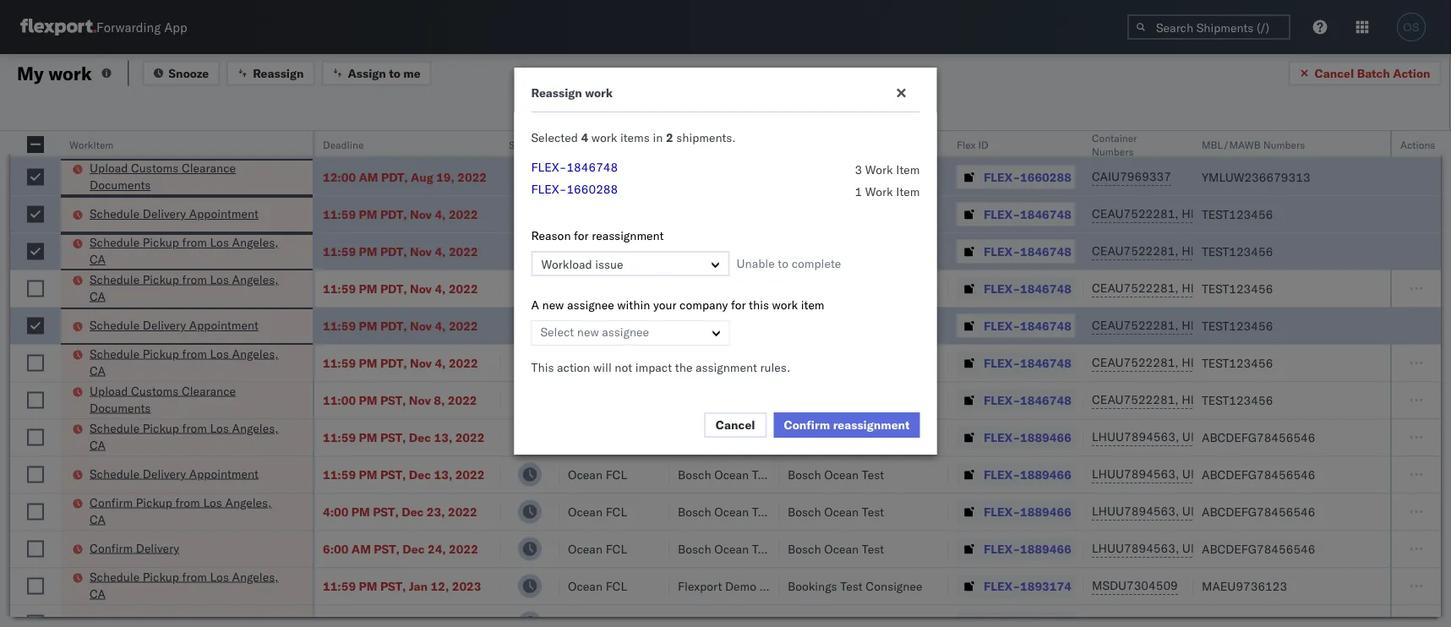 Task type: describe. For each thing, give the bounding box(es) containing it.
pickup for second schedule pickup from los angeles, ca link
[[143, 272, 179, 287]]

caiu7969337
[[1092, 169, 1172, 184]]

flexport
[[678, 579, 722, 593]]

4:00 pm pst, dec 23, 2022
[[323, 504, 477, 519]]

actions
[[1401, 138, 1436, 151]]

clearance for 11:00
[[182, 383, 236, 398]]

mbl/mawb numbers
[[1202, 138, 1305, 151]]

12,
[[431, 579, 449, 593]]

6 ocean fcl from the top
[[568, 467, 627, 482]]

confirm for confirm delivery
[[90, 541, 133, 555]]

4 11:59 from the top
[[323, 318, 356, 333]]

selected 4 work items in 2 shipments.
[[531, 130, 736, 145]]

2 schedule delivery appointment button from the top
[[90, 317, 259, 336]]

pickup for 2nd schedule pickup from los angeles, ca link from the bottom
[[143, 421, 179, 435]]

am for pst,
[[352, 541, 371, 556]]

3 1889466 from the top
[[1020, 504, 1072, 519]]

workload issue
[[541, 257, 623, 272]]

19,
[[436, 169, 455, 184]]

forwarding app link
[[20, 19, 187, 35]]

1
[[855, 184, 862, 199]]

ceau7522281, for 5th schedule pickup from los angeles, ca link from the bottom of the page
[[1092, 243, 1179, 258]]

cancel batch action button
[[1289, 60, 1442, 86]]

pst, up 6:00 am pst, dec 24, 2022
[[373, 504, 399, 519]]

1 omkar from the top
[[1413, 169, 1449, 184]]

consignee for bookings test consignee
[[866, 579, 923, 593]]

os button
[[1392, 8, 1431, 46]]

rules.
[[760, 360, 791, 375]]

angeles, for 3rd schedule pickup from los angeles, ca link from the top
[[232, 346, 279, 361]]

1 lhuu7894563, uetu5238478 from the top
[[1092, 429, 1265, 444]]

workload
[[541, 257, 592, 272]]

1 flex-1889466 from the top
[[984, 430, 1072, 445]]

11:59 pm pdt, nov 4, 2022 for 5th schedule pickup from los angeles, ca link from the bottom of the page
[[323, 244, 478, 259]]

flexport demo consignee
[[678, 579, 816, 593]]

los for 3rd schedule pickup from los angeles, ca link from the top
[[210, 346, 229, 361]]

flexport. image
[[20, 19, 96, 35]]

5 schedule from the top
[[90, 346, 140, 361]]

flex-1660288 link
[[531, 182, 618, 200]]

angeles, for 5th schedule pickup from los angeles, ca link from the top
[[232, 569, 279, 584]]

5 schedule pickup from los angeles, ca button from the top
[[90, 568, 291, 604]]

this
[[531, 360, 554, 375]]

upload for 11:00 pm pst, nov 8, 2022
[[90, 383, 128, 398]]

app
[[164, 19, 187, 35]]

action
[[557, 360, 590, 375]]

4 schedule pickup from los angeles, ca button from the top
[[90, 420, 291, 455]]

schedule delivery appointment button for 11:59 pm pdt, nov 4, 2022
[[90, 205, 259, 224]]

2 schedule from the top
[[90, 235, 140, 250]]

workitem
[[69, 138, 114, 151]]

your
[[653, 298, 677, 312]]

schedule pickup from los angeles, ca for 2nd schedule pickup from los angeles, ca link from the bottom
[[90, 421, 279, 452]]

confirm pickup from los angeles, ca button
[[90, 494, 291, 530]]

ceau7522281, hlxu6269489, hlxu8034992 for 11:00's upload customs clearance documents link
[[1092, 392, 1354, 407]]

ca for 2nd schedule pickup from los angeles, ca link from the bottom
[[90, 437, 106, 452]]

4 lhuu7894563, uetu5238478 from the top
[[1092, 541, 1265, 556]]

2 fcl from the top
[[606, 244, 627, 259]]

7 schedule from the top
[[90, 466, 140, 481]]

unable to complete
[[737, 256, 841, 271]]

pm for 'confirm pickup from los angeles, ca' 'link'
[[352, 504, 370, 519]]

shipments.
[[676, 130, 736, 145]]

name
[[708, 138, 735, 151]]

3 schedule pickup from los angeles, ca link from the top
[[90, 345, 291, 379]]

pdt, for 12:00's upload customs clearance documents link
[[381, 169, 408, 184]]

2 lhuu7894563, uetu5238478 from the top
[[1092, 467, 1265, 481]]

pm for 3rd schedule pickup from los angeles, ca link from the top
[[359, 355, 377, 370]]

cancel for cancel batch action
[[1315, 66, 1354, 80]]

mode button
[[560, 134, 653, 151]]

within
[[617, 298, 650, 312]]

2 flex-1889466 from the top
[[984, 467, 1072, 482]]

will
[[593, 360, 612, 375]]

confirm for confirm reassignment
[[784, 418, 830, 432]]

dec left 23,
[[402, 504, 424, 519]]

5 11:59 from the top
[[323, 355, 356, 370]]

consignee for flexport demo consignee
[[760, 579, 816, 593]]

4 11:59 pm pdt, nov 4, 2022 from the top
[[323, 318, 478, 333]]

7 fcl from the top
[[606, 504, 627, 519]]

test123456 for 3rd schedule pickup from los angeles, ca link from the top
[[1202, 355, 1273, 370]]

pickup for 'confirm pickup from los angeles, ca' 'link'
[[136, 495, 172, 510]]

4 ceau7522281, from the top
[[1092, 318, 1179, 333]]

client name
[[678, 138, 735, 151]]

jan
[[409, 579, 428, 593]]

batch
[[1357, 66, 1391, 80]]

upload customs clearance documents link for 11:00
[[90, 383, 291, 416]]

1 abcdefg78456546 from the top
[[1202, 430, 1316, 445]]

8 schedule from the top
[[90, 569, 140, 584]]

5 omkar from the top
[[1413, 318, 1449, 333]]

items
[[621, 130, 650, 145]]

2 1889466 from the top
[[1020, 467, 1072, 482]]

pdt, for 5th schedule pickup from los angeles, ca link from the bottom of the page
[[380, 244, 407, 259]]

3 schedule pickup from los angeles, ca button from the top
[[90, 345, 291, 381]]

los for 5th schedule pickup from los angeles, ca link from the bottom of the page
[[210, 235, 229, 250]]

4 lhuu7894563, from the top
[[1092, 541, 1179, 556]]

angeles, for 2nd schedule pickup from los angeles, ca link from the bottom
[[232, 421, 279, 435]]

deadline button
[[314, 134, 484, 151]]

confirm delivery
[[90, 541, 179, 555]]

complete
[[792, 256, 841, 271]]

los for 'confirm pickup from los angeles, ca' 'link'
[[203, 495, 222, 510]]

7 resize handle column header from the left
[[928, 131, 948, 627]]

ceau7522281, hlxu6269489, hlxu8034992 for 5th schedule pickup from los angeles, ca link from the bottom of the page
[[1092, 243, 1354, 258]]

5 ocean fcl from the top
[[568, 355, 627, 370]]

2 schedule delivery appointment from the top
[[90, 318, 259, 333]]

ceau7522281, for 11:00's upload customs clearance documents link
[[1092, 392, 1179, 407]]

selected
[[531, 130, 578, 145]]

schedule pickup from los angeles, ca for second schedule pickup from los angeles, ca link
[[90, 272, 279, 303]]

pdt, for second schedule pickup from los angeles, ca link
[[380, 281, 407, 296]]

confirm pickup from los angeles, ca
[[90, 495, 272, 527]]

3 lhuu7894563, uetu5238478 from the top
[[1092, 504, 1265, 519]]

ceau7522281, hlxu6269489, hlxu8034992 for second schedule pickup from los angeles, ca link
[[1092, 281, 1354, 295]]

8 ocean fcl from the top
[[568, 541, 627, 556]]

3 uetu5238478 from the top
[[1183, 504, 1265, 519]]

confirm reassignment button
[[774, 413, 920, 438]]

forwarding
[[96, 19, 161, 35]]

reason for reassignment
[[531, 228, 664, 243]]

angeles, for 'confirm pickup from los angeles, ca' 'link'
[[225, 495, 272, 510]]

schedule pickup from los angeles, ca for 5th schedule pickup from los angeles, ca link from the bottom of the page
[[90, 235, 279, 267]]

4, for 3rd schedule pickup from los angeles, ca link from the top
[[435, 355, 446, 370]]

assignee for select new assignee
[[602, 325, 649, 339]]

operator
[[1413, 138, 1451, 151]]

1 11:59 pm pdt, nov 4, 2022 from the top
[[323, 207, 478, 221]]

delivery for 11:59 pm pst, dec 13, 2022
[[143, 466, 186, 481]]

a
[[531, 298, 539, 312]]

1 11:59 pm pst, dec 13, 2022 from the top
[[323, 430, 485, 445]]

4, for 5th schedule pickup from los angeles, ca link from the bottom of the page
[[435, 244, 446, 259]]

in
[[653, 130, 663, 145]]

1 ocean fcl from the top
[[568, 169, 627, 184]]

company
[[680, 298, 728, 312]]

1 lhuu7894563, from the top
[[1092, 429, 1179, 444]]

mode
[[568, 138, 594, 151]]

id
[[979, 138, 989, 151]]

2 omkar from the top
[[1413, 207, 1449, 221]]

issue
[[595, 257, 623, 272]]

action
[[1393, 66, 1431, 80]]

2 uetu5238478 from the top
[[1183, 467, 1265, 481]]

delivery for 6:00 am pst, dec 24, 2022
[[136, 541, 179, 555]]

5 resize handle column header from the left
[[649, 131, 670, 627]]

3 ocean fcl from the top
[[568, 281, 627, 296]]

1 horizontal spatial flex-1660288
[[984, 169, 1072, 184]]

1 test123456 from the top
[[1202, 207, 1273, 221]]

1 13, from the top
[[434, 430, 452, 445]]

schedule delivery appointment link for 11:59 pm pst, dec 13, 2022
[[90, 465, 259, 482]]

snooze button
[[142, 60, 220, 86]]

24,
[[428, 541, 446, 556]]

the
[[675, 360, 693, 375]]

schedule delivery appointment button for 11:59 pm pst, dec 13, 2022
[[90, 465, 259, 484]]

assignee for a new assignee within your company for this work item
[[567, 298, 614, 312]]

2
[[666, 130, 673, 145]]

8 fcl from the top
[[606, 541, 627, 556]]

1893174
[[1020, 579, 1072, 593]]

2 11:59 from the top
[[323, 244, 356, 259]]

ceau7522281, for second schedule pickup from los angeles, ca link
[[1092, 281, 1179, 295]]

4 abcdefg78456546 from the top
[[1202, 541, 1316, 556]]

1 schedule pickup from los angeles, ca button from the top
[[90, 234, 291, 270]]

pm for 2nd schedule pickup from los angeles, ca link from the bottom
[[359, 430, 377, 445]]

1 uetu5238478 from the top
[[1183, 429, 1265, 444]]

2 13, from the top
[[434, 467, 452, 482]]

7 11:59 from the top
[[323, 467, 356, 482]]

item for 3 work item
[[896, 162, 920, 177]]

work right 4 at the left top
[[592, 130, 617, 145]]

nov for second schedule pickup from los angeles, ca link
[[410, 281, 432, 296]]

this
[[749, 298, 769, 312]]

ca for 5th schedule pickup from los angeles, ca link from the top
[[90, 586, 106, 601]]

1 ceau7522281, hlxu6269489, hlxu8034992 from the top
[[1092, 206, 1354, 221]]

4 4, from the top
[[435, 318, 446, 333]]

3 flex-1889466 from the top
[[984, 504, 1072, 519]]

reassign button
[[227, 60, 315, 86]]

flex id button
[[948, 134, 1067, 151]]

schedule pickup from los angeles, ca for 3rd schedule pickup from los angeles, ca link from the top
[[90, 346, 279, 378]]

4 ceau7522281, hlxu6269489, hlxu8034992 from the top
[[1092, 318, 1354, 333]]

mbl/mawb numbers button
[[1194, 134, 1388, 151]]

not
[[615, 360, 632, 375]]

2 11:59 pm pst, dec 13, 2022 from the top
[[323, 467, 485, 482]]

11:00
[[323, 393, 356, 407]]

cancel batch action
[[1315, 66, 1431, 80]]

3 schedule from the top
[[90, 272, 140, 287]]

4, for second schedule pickup from los angeles, ca link
[[435, 281, 446, 296]]

5 fcl from the top
[[606, 355, 627, 370]]

documents for 11:00 pm pst, nov 8, 2022
[[90, 400, 151, 415]]

angeles, for second schedule pickup from los angeles, ca link
[[232, 272, 279, 287]]

pickup for 3rd schedule pickup from los angeles, ca link from the top
[[143, 346, 179, 361]]

6 schedule from the top
[[90, 421, 140, 435]]

3 lhuu7894563, from the top
[[1092, 504, 1179, 519]]

pst, up 4:00 pm pst, dec 23, 2022
[[380, 467, 406, 482]]

1 fcl from the top
[[606, 169, 627, 184]]

me
[[403, 66, 421, 80]]

hlxu6269489, for 5th schedule pickup from los angeles, ca link from the bottom of the page
[[1182, 243, 1269, 258]]

3 abcdefg78456546 from the top
[[1202, 504, 1316, 519]]

9 resize handle column header from the left
[[1173, 131, 1194, 627]]

my work
[[17, 61, 92, 85]]

work right my
[[48, 61, 92, 85]]

bookings
[[788, 579, 837, 593]]

from inside 'confirm pickup from los angeles, ca'
[[175, 495, 200, 510]]

to for assign
[[389, 66, 401, 80]]

assign
[[348, 66, 386, 80]]

schedule delivery appointment link for 11:59 pm pdt, nov 4, 2022
[[90, 205, 259, 222]]

11 resize handle column header from the left
[[1421, 131, 1441, 627]]

customs for 12:00
[[131, 161, 179, 175]]

client name button
[[670, 134, 762, 151]]

to for unable
[[778, 256, 789, 271]]

snooze inside button
[[169, 66, 209, 80]]

angeles, for 5th schedule pickup from los angeles, ca link from the bottom of the page
[[232, 235, 279, 250]]

cancel button
[[704, 413, 767, 438]]

confirm reassignment
[[784, 418, 910, 432]]

dec up 23,
[[409, 467, 431, 482]]

deadline
[[323, 138, 364, 151]]

pst, down 11:00 pm pst, nov 8, 2022
[[380, 430, 406, 445]]

1 schedule from the top
[[90, 206, 140, 221]]

los for second schedule pickup from los angeles, ca link
[[210, 272, 229, 287]]

6 fcl from the top
[[606, 467, 627, 482]]

container numbers button
[[1084, 128, 1177, 158]]

3 fcl from the top
[[606, 281, 627, 296]]

4 1889466 from the top
[[1020, 541, 1072, 556]]

os
[[1404, 21, 1420, 33]]

assign to me button
[[322, 60, 432, 86]]

mbl/mawb
[[1202, 138, 1261, 151]]

1 horizontal spatial for
[[731, 298, 746, 312]]

8 resize handle column header from the left
[[1063, 131, 1084, 627]]

confirm delivery link
[[90, 540, 179, 557]]

10 resize handle column header from the left
[[1385, 131, 1405, 627]]

appointment for 11:59 pm pst, dec 13, 2022
[[189, 466, 259, 481]]

3
[[855, 162, 862, 177]]

23,
[[427, 504, 445, 519]]

2 appointment from the top
[[189, 318, 259, 333]]

4 hlxu8034992 from the top
[[1272, 318, 1354, 333]]

6:00 am pst, dec 24, 2022
[[323, 541, 478, 556]]

hlxu6269489, for 11:00's upload customs clearance documents link
[[1182, 392, 1269, 407]]

2023
[[452, 579, 481, 593]]

3 omkar from the top
[[1413, 244, 1449, 259]]



Task type: locate. For each thing, give the bounding box(es) containing it.
5 omkar  from the top
[[1413, 318, 1451, 333]]

1 item from the top
[[896, 162, 920, 177]]

pm for 5th schedule pickup from los angeles, ca link from the top
[[359, 579, 377, 593]]

nov
[[410, 207, 432, 221], [410, 244, 432, 259], [410, 281, 432, 296], [410, 318, 432, 333], [410, 355, 432, 370], [409, 393, 431, 407]]

5 test123456 from the top
[[1202, 355, 1273, 370]]

5 ca from the top
[[90, 512, 106, 527]]

1 schedule pickup from los angeles, ca link from the top
[[90, 234, 291, 268]]

hlxu8034992 for 3rd schedule pickup from los angeles, ca link from the top
[[1272, 355, 1354, 370]]

for left this
[[731, 298, 746, 312]]

11:59 pm pst, dec 13, 2022
[[323, 430, 485, 445], [323, 467, 485, 482]]

4 fcl from the top
[[606, 318, 627, 333]]

0 vertical spatial cancel
[[1315, 66, 1354, 80]]

6 hlxu8034992 from the top
[[1272, 392, 1354, 407]]

impact
[[636, 360, 672, 375]]

2 schedule pickup from los angeles, ca button from the top
[[90, 271, 291, 306]]

numbers for container numbers
[[1092, 145, 1134, 158]]

5 4, from the top
[[435, 355, 446, 370]]

reassignment inside button
[[833, 418, 910, 432]]

2 ocean fcl from the top
[[568, 244, 627, 259]]

hlxu6269489, for second schedule pickup from los angeles, ca link
[[1182, 281, 1269, 295]]

1 appointment from the top
[[189, 206, 259, 221]]

1 vertical spatial for
[[731, 298, 746, 312]]

ca for 'confirm pickup from los angeles, ca' 'link'
[[90, 512, 106, 527]]

pickup inside 'confirm pickup from los angeles, ca'
[[136, 495, 172, 510]]

to inside button
[[389, 66, 401, 80]]

msdu7304509
[[1092, 578, 1178, 593]]

to left "me"
[[389, 66, 401, 80]]

1 vertical spatial snooze
[[509, 138, 542, 151]]

None checkbox
[[27, 169, 44, 186], [27, 280, 44, 297], [27, 355, 44, 372], [27, 392, 44, 409], [27, 429, 44, 446], [27, 466, 44, 483], [27, 541, 44, 558], [27, 578, 44, 595], [27, 169, 44, 186], [27, 280, 44, 297], [27, 355, 44, 372], [27, 392, 44, 409], [27, 429, 44, 446], [27, 466, 44, 483], [27, 541, 44, 558], [27, 578, 44, 595]]

flex-1660288
[[984, 169, 1072, 184], [531, 182, 618, 197]]

confirm delivery button
[[90, 540, 179, 558]]

1 horizontal spatial new
[[577, 325, 599, 339]]

flex-1660288 button
[[957, 165, 1075, 189], [957, 165, 1075, 189]]

1 vertical spatial cancel
[[716, 418, 755, 432]]

documents for 12:00 am pdt, aug 19, 2022
[[90, 178, 151, 192]]

1 vertical spatial schedule delivery appointment link
[[90, 317, 259, 334]]

0 vertical spatial upload customs clearance documents
[[90, 161, 236, 192]]

confirm
[[784, 418, 830, 432], [90, 495, 133, 510], [90, 541, 133, 555]]

appointment for 11:59 pm pdt, nov 4, 2022
[[189, 206, 259, 221]]

1 customs from the top
[[131, 161, 179, 175]]

2 vertical spatial schedule delivery appointment button
[[90, 465, 259, 484]]

aug
[[411, 169, 433, 184]]

0 horizontal spatial to
[[389, 66, 401, 80]]

0 vertical spatial clearance
[[182, 161, 236, 175]]

4 schedule pickup from los angeles, ca link from the top
[[90, 420, 291, 454]]

hlxu6269489, for 3rd schedule pickup from los angeles, ca link from the top
[[1182, 355, 1269, 370]]

item down 3 work item
[[896, 184, 920, 199]]

reassign
[[253, 66, 304, 80], [531, 85, 582, 100]]

flex-1660288 down flex id "button"
[[984, 169, 1072, 184]]

nov for 11:00's upload customs clearance documents link
[[409, 393, 431, 407]]

abcdefg78456546
[[1202, 430, 1316, 445], [1202, 467, 1316, 482], [1202, 504, 1316, 519], [1202, 541, 1316, 556]]

1 horizontal spatial cancel
[[1315, 66, 1354, 80]]

schedule delivery appointment link
[[90, 205, 259, 222], [90, 317, 259, 334], [90, 465, 259, 482]]

numbers
[[1264, 138, 1305, 151], [1092, 145, 1134, 158]]

1 schedule pickup from los angeles, ca from the top
[[90, 235, 279, 267]]

1 vertical spatial appointment
[[189, 318, 259, 333]]

assignment
[[696, 360, 757, 375]]

1 vertical spatial schedule delivery appointment button
[[90, 317, 259, 336]]

1 vertical spatial upload customs clearance documents link
[[90, 383, 291, 416]]

to right the "unable"
[[778, 256, 789, 271]]

0 vertical spatial schedule delivery appointment button
[[90, 205, 259, 224]]

assignee up the select new assignee
[[567, 298, 614, 312]]

1 vertical spatial clearance
[[182, 383, 236, 398]]

0 vertical spatial documents
[[90, 178, 151, 192]]

reassign for reassign work
[[531, 85, 582, 100]]

upload customs clearance documents button for 11:00 pm pst, nov 8, 2022
[[90, 383, 291, 418]]

dec
[[409, 430, 431, 445], [409, 467, 431, 482], [402, 504, 424, 519], [403, 541, 425, 556]]

this action will not impact the assignment rules.
[[531, 360, 791, 375]]

13, down 8,
[[434, 430, 452, 445]]

0 vertical spatial reassign
[[253, 66, 304, 80]]

uetu5238478
[[1183, 429, 1265, 444], [1183, 467, 1265, 481], [1183, 504, 1265, 519], [1183, 541, 1265, 556]]

consignee right demo
[[760, 579, 816, 593]]

1 vertical spatial work
[[865, 184, 893, 199]]

1 schedule delivery appointment from the top
[[90, 206, 259, 221]]

delivery for 11:59 pm pdt, nov 4, 2022
[[143, 206, 186, 221]]

snooze down app
[[169, 66, 209, 80]]

1 horizontal spatial reassignment
[[833, 418, 910, 432]]

3 omkar  from the top
[[1413, 244, 1451, 259]]

dec left 24,
[[403, 541, 425, 556]]

9 fcl from the top
[[606, 579, 627, 593]]

pdt,
[[381, 169, 408, 184], [380, 207, 407, 221], [380, 244, 407, 259], [380, 281, 407, 296], [380, 318, 407, 333], [380, 355, 407, 370]]

confirm down rules.
[[784, 418, 830, 432]]

new for a
[[542, 298, 564, 312]]

2 schedule pickup from los angeles, ca link from the top
[[90, 271, 291, 305]]

hlxu8034992 for second schedule pickup from los angeles, ca link
[[1272, 281, 1354, 295]]

confirm inside 'confirm pickup from los angeles, ca'
[[90, 495, 133, 510]]

flex-1660288 down flex-1846748 link
[[531, 182, 618, 197]]

6 hlxu6269489, from the top
[[1182, 392, 1269, 407]]

0 horizontal spatial 1660288
[[567, 182, 618, 197]]

flex-1846748 link
[[531, 160, 618, 178]]

1 vertical spatial upload customs clearance documents button
[[90, 383, 291, 418]]

numbers for mbl/mawb numbers
[[1264, 138, 1305, 151]]

4 resize handle column header from the left
[[539, 131, 560, 627]]

1 vertical spatial upload customs clearance documents
[[90, 383, 236, 415]]

3 schedule delivery appointment from the top
[[90, 466, 259, 481]]

3 work item
[[855, 162, 920, 177]]

pdt, for 3rd schedule pickup from los angeles, ca link from the top
[[380, 355, 407, 370]]

maeu9736123
[[1202, 579, 1288, 593]]

a new assignee within your company for this work item
[[531, 298, 825, 312]]

1 1889466 from the top
[[1020, 430, 1072, 445]]

bookings test consignee
[[788, 579, 923, 593]]

11:59 pm pst, dec 13, 2022 up 4:00 pm pst, dec 23, 2022
[[323, 467, 485, 482]]

13, up 23,
[[434, 467, 452, 482]]

0 horizontal spatial for
[[574, 228, 589, 243]]

1660288 inside flex-1660288 link
[[567, 182, 618, 197]]

numbers up ymluw236679313
[[1264, 138, 1305, 151]]

Search Shipments (/) text field
[[1128, 14, 1291, 40]]

6:00
[[323, 541, 349, 556]]

omkar 
[[1413, 169, 1451, 184], [1413, 207, 1451, 221], [1413, 244, 1451, 259], [1413, 281, 1451, 296], [1413, 318, 1451, 333]]

upload for 12:00 am pdt, aug 19, 2022
[[90, 161, 128, 175]]

0 vertical spatial am
[[359, 169, 378, 184]]

upload customs clearance documents button for 12:00 am pdt, aug 19, 2022
[[90, 160, 291, 195]]

forwarding app
[[96, 19, 187, 35]]

0 vertical spatial 13,
[[434, 430, 452, 445]]

1 ceau7522281, from the top
[[1092, 206, 1179, 221]]

6 ceau7522281, hlxu6269489, hlxu8034992 from the top
[[1092, 392, 1354, 407]]

1 hlxu6269489, from the top
[[1182, 206, 1269, 221]]

5 schedule pickup from los angeles, ca link from the top
[[90, 568, 291, 602]]

2 omkar  from the top
[[1413, 207, 1451, 221]]

4 test123456 from the top
[[1202, 318, 1273, 333]]

work right '3'
[[865, 162, 893, 177]]

0 vertical spatial new
[[542, 298, 564, 312]]

5 ceau7522281, from the top
[[1092, 355, 1179, 370]]

new for select
[[577, 325, 599, 339]]

1 vertical spatial new
[[577, 325, 599, 339]]

2 vertical spatial schedule delivery appointment
[[90, 466, 259, 481]]

bosch
[[678, 244, 711, 259], [788, 244, 821, 259], [678, 281, 711, 296], [788, 281, 821, 296], [678, 318, 711, 333], [678, 355, 711, 370], [788, 355, 821, 370], [678, 430, 711, 445], [788, 430, 821, 445], [678, 467, 711, 482], [788, 467, 821, 482], [678, 504, 711, 519], [788, 504, 821, 519], [678, 541, 711, 556], [788, 541, 821, 556]]

0 horizontal spatial numbers
[[1092, 145, 1134, 158]]

test123456 for second schedule pickup from los angeles, ca link
[[1202, 281, 1273, 296]]

1 vertical spatial confirm
[[90, 495, 133, 510]]

2 vertical spatial confirm
[[90, 541, 133, 555]]

unable
[[737, 256, 775, 271]]

0 vertical spatial confirm
[[784, 418, 830, 432]]

ca
[[90, 252, 106, 267], [90, 289, 106, 303], [90, 363, 106, 378], [90, 437, 106, 452], [90, 512, 106, 527], [90, 586, 106, 601]]

los inside 'confirm pickup from los angeles, ca'
[[203, 495, 222, 510]]

4 hlxu6269489, from the top
[[1182, 318, 1269, 333]]

0 vertical spatial appointment
[[189, 206, 259, 221]]

None checkbox
[[27, 136, 44, 153], [27, 206, 44, 223], [27, 243, 44, 260], [27, 317, 44, 334], [27, 503, 44, 520], [27, 615, 44, 627], [27, 136, 44, 153], [27, 206, 44, 223], [27, 243, 44, 260], [27, 317, 44, 334], [27, 503, 44, 520], [27, 615, 44, 627]]

work for 3
[[865, 162, 893, 177]]

1 resize handle column header from the left
[[41, 131, 61, 627]]

pst, left jan
[[380, 579, 406, 593]]

1 vertical spatial schedule delivery appointment
[[90, 318, 259, 333]]

ymluw236679313
[[1202, 169, 1311, 184]]

1 clearance from the top
[[182, 161, 236, 175]]

pickup for 5th schedule pickup from los angeles, ca link from the top
[[143, 569, 179, 584]]

2 vertical spatial appointment
[[189, 466, 259, 481]]

1 upload customs clearance documents from the top
[[90, 161, 236, 192]]

schedule pickup from los angeles, ca
[[90, 235, 279, 267], [90, 272, 279, 303], [90, 346, 279, 378], [90, 421, 279, 452], [90, 569, 279, 601]]

cancel down assignment
[[716, 418, 755, 432]]

1 vertical spatial documents
[[90, 400, 151, 415]]

1 horizontal spatial consignee
[[866, 579, 923, 593]]

1 vertical spatial reassign
[[531, 85, 582, 100]]

2 lhuu7894563, from the top
[[1092, 467, 1179, 481]]

3 ceau7522281, from the top
[[1092, 281, 1179, 295]]

1 horizontal spatial snooze
[[509, 138, 542, 151]]

nov for 3rd schedule pickup from los angeles, ca link from the top
[[410, 355, 432, 370]]

fcl
[[606, 169, 627, 184], [606, 244, 627, 259], [606, 281, 627, 296], [606, 318, 627, 333], [606, 355, 627, 370], [606, 467, 627, 482], [606, 504, 627, 519], [606, 541, 627, 556], [606, 579, 627, 593]]

4 flex-1889466 from the top
[[984, 541, 1072, 556]]

4 uetu5238478 from the top
[[1183, 541, 1265, 556]]

7 ocean fcl from the top
[[568, 504, 627, 519]]

lhuu7894563, uetu5238478
[[1092, 429, 1265, 444], [1092, 467, 1265, 481], [1092, 504, 1265, 519], [1092, 541, 1265, 556]]

1 vertical spatial am
[[352, 541, 371, 556]]

test123456 for 5th schedule pickup from los angeles, ca link from the bottom of the page
[[1202, 244, 1273, 259]]

upload customs clearance documents link
[[90, 160, 291, 194], [90, 383, 291, 416]]

1 vertical spatial reassignment
[[833, 418, 910, 432]]

2 ceau7522281, from the top
[[1092, 243, 1179, 258]]

11:59 pm pdt, nov 4, 2022 for 3rd schedule pickup from los angeles, ca link from the top
[[323, 355, 478, 370]]

los
[[210, 235, 229, 250], [210, 272, 229, 287], [210, 346, 229, 361], [210, 421, 229, 435], [203, 495, 222, 510], [210, 569, 229, 584]]

0 vertical spatial upload customs clearance documents link
[[90, 160, 291, 194]]

am right 12:00
[[359, 169, 378, 184]]

12:00
[[323, 169, 356, 184]]

pm for second schedule pickup from los angeles, ca link
[[359, 281, 377, 296]]

pickup for 5th schedule pickup from los angeles, ca link from the bottom of the page
[[143, 235, 179, 250]]

1 4, from the top
[[435, 207, 446, 221]]

item up 1 work item
[[896, 162, 920, 177]]

confirm pickup from los angeles, ca link
[[90, 494, 291, 528]]

delivery
[[143, 206, 186, 221], [143, 318, 186, 333], [143, 466, 186, 481], [136, 541, 179, 555]]

11:00 pm pst, nov 8, 2022
[[323, 393, 477, 407]]

pm for 11:00's upload customs clearance documents link
[[359, 393, 377, 407]]

schedule pickup from los angeles, ca link
[[90, 234, 291, 268], [90, 271, 291, 305], [90, 345, 291, 379], [90, 420, 291, 454], [90, 568, 291, 602]]

cancel left batch
[[1315, 66, 1354, 80]]

2 11:59 pm pdt, nov 4, 2022 from the top
[[323, 244, 478, 259]]

5 hlxu6269489, from the top
[[1182, 355, 1269, 370]]

0 horizontal spatial consignee
[[760, 579, 816, 593]]

11:59 pm pst, jan 12, 2023
[[323, 579, 481, 593]]

ceau7522281, hlxu6269489, hlxu8034992 for 3rd schedule pickup from los angeles, ca link from the top
[[1092, 355, 1354, 370]]

1 vertical spatial item
[[896, 184, 920, 199]]

schedule delivery appointment
[[90, 206, 259, 221], [90, 318, 259, 333], [90, 466, 259, 481]]

1 hlxu8034992 from the top
[[1272, 206, 1354, 221]]

schedule pickup from los angeles, ca for 5th schedule pickup from los angeles, ca link from the top
[[90, 569, 279, 601]]

0 horizontal spatial reassign
[[253, 66, 304, 80]]

los for 5th schedule pickup from los angeles, ca link from the top
[[210, 569, 229, 584]]

3 ceau7522281, hlxu6269489, hlxu8034992 from the top
[[1092, 281, 1354, 295]]

for
[[574, 228, 589, 243], [731, 298, 746, 312]]

numbers down container at the top right
[[1092, 145, 1134, 158]]

cancel for cancel
[[716, 418, 755, 432]]

1660288 down flex-1846748 link
[[567, 182, 618, 197]]

4 schedule pickup from los angeles, ca from the top
[[90, 421, 279, 452]]

item
[[801, 298, 825, 312]]

1 11:59 from the top
[[323, 207, 356, 221]]

1 vertical spatial customs
[[131, 383, 179, 398]]

flex-1846748 button
[[957, 202, 1075, 226], [957, 202, 1075, 226], [957, 240, 1075, 263], [957, 240, 1075, 263], [957, 277, 1075, 301], [957, 277, 1075, 301], [957, 314, 1075, 338], [957, 314, 1075, 338], [957, 351, 1075, 375], [957, 351, 1075, 375], [957, 388, 1075, 412], [957, 388, 1075, 412]]

2 item from the top
[[896, 184, 920, 199]]

2 vertical spatial schedule delivery appointment link
[[90, 465, 259, 482]]

0 vertical spatial schedule delivery appointment
[[90, 206, 259, 221]]

0 vertical spatial to
[[389, 66, 401, 80]]

0 horizontal spatial snooze
[[169, 66, 209, 80]]

1 upload customs clearance documents button from the top
[[90, 160, 291, 195]]

new right a
[[542, 298, 564, 312]]

0 horizontal spatial reassignment
[[592, 228, 664, 243]]

0 vertical spatial customs
[[131, 161, 179, 175]]

0 horizontal spatial flex-1660288
[[531, 182, 618, 197]]

5 11:59 pm pdt, nov 4, 2022 from the top
[[323, 355, 478, 370]]

1 vertical spatial 13,
[[434, 467, 452, 482]]

reassign inside 'reassign' button
[[253, 66, 304, 80]]

consignee
[[760, 579, 816, 593], [866, 579, 923, 593]]

1 horizontal spatial to
[[778, 256, 789, 271]]

flex
[[957, 138, 976, 151]]

ca inside 'confirm pickup from los angeles, ca'
[[90, 512, 106, 527]]

consignee right bookings
[[866, 579, 923, 593]]

4 ocean fcl from the top
[[568, 318, 627, 333]]

client
[[678, 138, 705, 151]]

customs for 11:00
[[131, 383, 179, 398]]

upload customs clearance documents for 12:00 am pdt, aug 19, 2022
[[90, 161, 236, 192]]

numbers inside container numbers
[[1092, 145, 1134, 158]]

1660288
[[1020, 169, 1072, 184], [567, 182, 618, 197]]

1 vertical spatial assignee
[[602, 325, 649, 339]]

pm for 5th schedule pickup from los angeles, ca link from the bottom of the page
[[359, 244, 377, 259]]

confirm up confirm delivery
[[90, 495, 133, 510]]

1 vertical spatial 11:59 pm pst, dec 13, 2022
[[323, 467, 485, 482]]

8,
[[434, 393, 445, 407]]

workitem button
[[61, 134, 296, 151]]

2 ca from the top
[[90, 289, 106, 303]]

0 horizontal spatial new
[[542, 298, 564, 312]]

pst, left 8,
[[380, 393, 406, 407]]

3 11:59 from the top
[[323, 281, 356, 296]]

hlxu8034992 for 5th schedule pickup from los angeles, ca link from the bottom of the page
[[1272, 243, 1354, 258]]

0 vertical spatial schedule delivery appointment link
[[90, 205, 259, 222]]

0 horizontal spatial cancel
[[716, 418, 755, 432]]

9 ocean fcl from the top
[[568, 579, 627, 593]]

reason
[[531, 228, 571, 243]]

1 work item
[[855, 184, 920, 199]]

select new assignee
[[541, 325, 649, 339]]

0 vertical spatial upload
[[90, 161, 128, 175]]

2 schedule pickup from los angeles, ca from the top
[[90, 272, 279, 303]]

ca for 5th schedule pickup from los angeles, ca link from the bottom of the page
[[90, 252, 106, 267]]

assign to me
[[348, 66, 421, 80]]

0 vertical spatial for
[[574, 228, 589, 243]]

ceau7522281, for 3rd schedule pickup from los angeles, ca link from the top
[[1092, 355, 1179, 370]]

ceau7522281,
[[1092, 206, 1179, 221], [1092, 243, 1179, 258], [1092, 281, 1179, 295], [1092, 318, 1179, 333], [1092, 355, 1179, 370], [1092, 392, 1179, 407]]

4
[[581, 130, 589, 145]]

snooze up flex-1846748 link
[[509, 138, 542, 151]]

3 schedule delivery appointment link from the top
[[90, 465, 259, 482]]

clearance for 12:00
[[182, 161, 236, 175]]

0 vertical spatial 11:59 pm pst, dec 13, 2022
[[323, 430, 485, 445]]

5 ceau7522281, hlxu6269489, hlxu8034992 from the top
[[1092, 355, 1354, 370]]

schedule delivery appointment for 11:59 pm pst, dec 13, 2022
[[90, 466, 259, 481]]

1660288 down flex id "button"
[[1020, 169, 1072, 184]]

0 vertical spatial assignee
[[567, 298, 614, 312]]

flex-1893174
[[984, 579, 1072, 593]]

0 vertical spatial upload customs clearance documents button
[[90, 160, 291, 195]]

documents
[[90, 178, 151, 192], [90, 400, 151, 415]]

hlxu8034992 for 11:00's upload customs clearance documents link
[[1272, 392, 1354, 407]]

work right 1
[[865, 184, 893, 199]]

11:59 pm pst, dec 13, 2022 down 11:00 pm pst, nov 8, 2022
[[323, 430, 485, 445]]

ca for second schedule pickup from los angeles, ca link
[[90, 289, 106, 303]]

work for 1
[[865, 184, 893, 199]]

2 abcdefg78456546 from the top
[[1202, 467, 1316, 482]]

work up 4 at the left top
[[585, 85, 613, 100]]

2 resize handle column header from the left
[[292, 131, 313, 627]]

confirm for confirm pickup from los angeles, ca
[[90, 495, 133, 510]]

2 4, from the top
[[435, 244, 446, 259]]

ca for 3rd schedule pickup from los angeles, ca link from the top
[[90, 363, 106, 378]]

pst, down 4:00 pm pst, dec 23, 2022
[[374, 541, 400, 556]]

0 vertical spatial snooze
[[169, 66, 209, 80]]

assignee down within
[[602, 325, 649, 339]]

reassign work
[[531, 85, 613, 100]]

confirm down 'confirm pickup from los angeles, ca'
[[90, 541, 133, 555]]

11:59 pm pdt, nov 4, 2022 for second schedule pickup from los angeles, ca link
[[323, 281, 478, 296]]

demo
[[725, 579, 757, 593]]

1 vertical spatial to
[[778, 256, 789, 271]]

am right 6:00
[[352, 541, 371, 556]]

work
[[48, 61, 92, 85], [585, 85, 613, 100], [592, 130, 617, 145], [772, 298, 798, 312]]

2 test123456 from the top
[[1202, 244, 1273, 259]]

dec down 11:00 pm pst, nov 8, 2022
[[409, 430, 431, 445]]

container
[[1092, 131, 1137, 144]]

angeles, inside 'confirm pickup from los angeles, ca'
[[225, 495, 272, 510]]

1 horizontal spatial 1660288
[[1020, 169, 1072, 184]]

2 schedule delivery appointment link from the top
[[90, 317, 259, 334]]

4 omkar  from the top
[[1413, 281, 1451, 296]]

flex-1846748
[[531, 160, 618, 175], [984, 207, 1072, 221], [984, 244, 1072, 259], [984, 281, 1072, 296], [984, 318, 1072, 333], [984, 355, 1072, 370], [984, 393, 1072, 407]]

resize handle column header
[[41, 131, 61, 627], [292, 131, 313, 627], [480, 131, 500, 627], [539, 131, 560, 627], [649, 131, 670, 627], [759, 131, 779, 627], [928, 131, 948, 627], [1063, 131, 1084, 627], [1173, 131, 1194, 627], [1385, 131, 1405, 627], [1421, 131, 1441, 627]]

6 resize handle column header from the left
[[759, 131, 779, 627]]

0 vertical spatial reassignment
[[592, 228, 664, 243]]

1 horizontal spatial numbers
[[1264, 138, 1305, 151]]

nov for 5th schedule pickup from los angeles, ca link from the bottom of the page
[[410, 244, 432, 259]]

1 upload from the top
[[90, 161, 128, 175]]

am for pdt,
[[359, 169, 378, 184]]

2 hlxu6269489, from the top
[[1182, 243, 1269, 258]]

2 documents from the top
[[90, 400, 151, 415]]

0 vertical spatial work
[[865, 162, 893, 177]]

assignee
[[567, 298, 614, 312], [602, 325, 649, 339]]

1 vertical spatial upload
[[90, 383, 128, 398]]

for up workload issue
[[574, 228, 589, 243]]

1 horizontal spatial reassign
[[531, 85, 582, 100]]

new right select
[[577, 325, 599, 339]]

0 vertical spatial item
[[896, 162, 920, 177]]

4:00
[[323, 504, 349, 519]]

container numbers
[[1092, 131, 1137, 158]]

reassign for reassign
[[253, 66, 304, 80]]

4 schedule from the top
[[90, 318, 140, 333]]

upload customs clearance documents link for 12:00
[[90, 160, 291, 194]]

ceau7522281, hlxu6269489, hlxu8034992
[[1092, 206, 1354, 221], [1092, 243, 1354, 258], [1092, 281, 1354, 295], [1092, 318, 1354, 333], [1092, 355, 1354, 370], [1092, 392, 1354, 407]]

8 11:59 from the top
[[323, 579, 356, 593]]

customs
[[131, 161, 179, 175], [131, 383, 179, 398]]

2 upload from the top
[[90, 383, 128, 398]]

1 omkar  from the top
[[1413, 169, 1451, 184]]

work right this
[[772, 298, 798, 312]]

los for 2nd schedule pickup from los angeles, ca link from the bottom
[[210, 421, 229, 435]]

5 schedule pickup from los angeles, ca from the top
[[90, 569, 279, 601]]



Task type: vqa. For each thing, say whether or not it's contained in the screenshot.
Schedule Delivery Appointment Bleckmann
no



